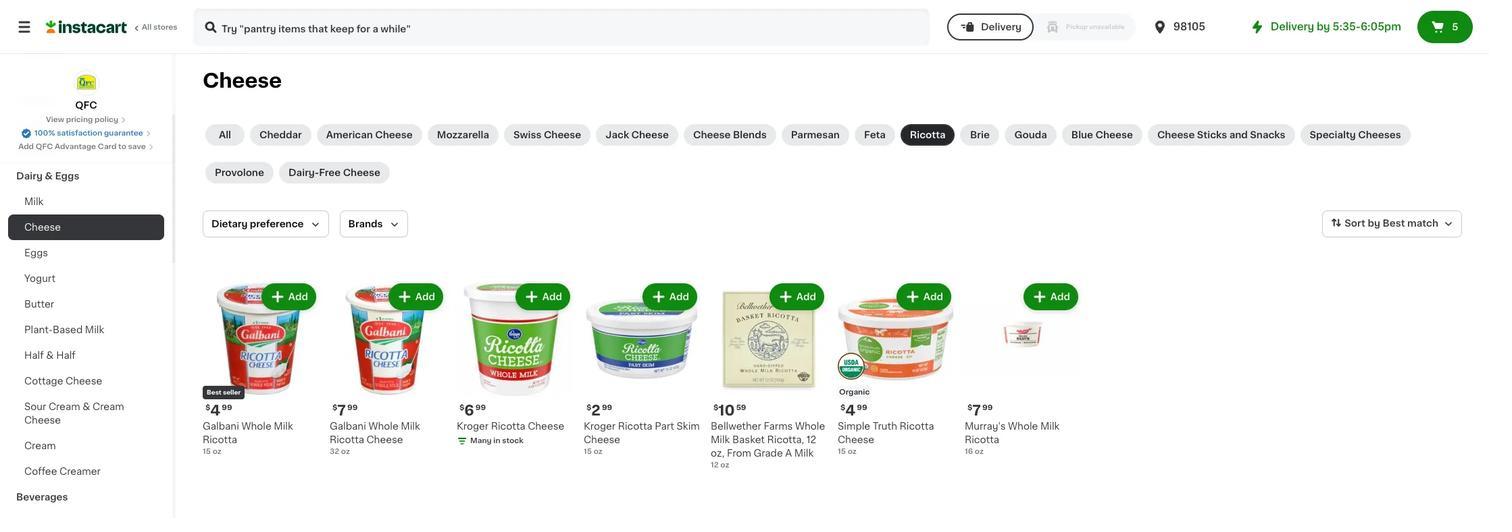Task type: describe. For each thing, give the bounding box(es) containing it.
cottage
[[24, 377, 63, 386]]

coffee creamer
[[24, 468, 101, 477]]

0 vertical spatial eggs
[[55, 172, 79, 181]]

truth
[[873, 422, 897, 432]]

dairy-free cheese link
[[279, 162, 390, 184]]

half & half link
[[8, 343, 164, 369]]

cream up coffee
[[24, 442, 56, 451]]

seller
[[223, 390, 241, 396]]

galbani whole milk ricotta cheese 32 oz
[[330, 422, 420, 456]]

american cheese
[[326, 130, 413, 140]]

5:35-
[[1333, 22, 1361, 32]]

100%
[[35, 130, 55, 137]]

cream down the cottage cheese link
[[93, 403, 124, 412]]

15 for ricotta
[[203, 449, 211, 456]]

1 horizontal spatial 12
[[806, 436, 816, 445]]

lists
[[38, 47, 61, 56]]

product group containing 10
[[711, 281, 827, 472]]

jack
[[606, 130, 629, 140]]

blue cheese
[[1071, 130, 1133, 140]]

item badge image
[[838, 353, 865, 380]]

kroger ricotta cheese
[[457, 422, 564, 432]]

mozzarella
[[437, 130, 489, 140]]

add for galbani whole milk ricotta cheese
[[415, 293, 435, 302]]

policy
[[95, 116, 118, 124]]

service type group
[[947, 14, 1136, 41]]

dietary preference
[[211, 220, 304, 229]]

milk inside murray's whole milk ricotta 16 oz
[[1040, 422, 1060, 432]]

based
[[53, 326, 83, 335]]

yogurt
[[24, 274, 55, 284]]

0 horizontal spatial qfc
[[36, 143, 53, 151]]

american cheese link
[[317, 124, 422, 146]]

dairy
[[16, 172, 42, 181]]

cottage cheese link
[[8, 369, 164, 395]]

view
[[46, 116, 64, 124]]

qfc logo image
[[73, 70, 99, 96]]

galbani for 4
[[203, 422, 239, 432]]

save
[[128, 143, 146, 151]]

yogurt link
[[8, 266, 164, 292]]

feta
[[864, 130, 886, 140]]

stores
[[153, 24, 177, 31]]

98105
[[1173, 22, 1205, 32]]

satisfaction
[[57, 130, 102, 137]]

brie
[[970, 130, 990, 140]]

many
[[470, 438, 492, 445]]

galbani for 7
[[330, 422, 366, 432]]

oz inside murray's whole milk ricotta 16 oz
[[975, 449, 984, 456]]

gouda
[[1014, 130, 1047, 140]]

oz inside galbani whole milk ricotta 15 oz
[[213, 449, 222, 456]]

98105 button
[[1152, 8, 1233, 46]]

part
[[655, 422, 674, 432]]

blends
[[733, 130, 767, 140]]

Best match Sort by field
[[1322, 211, 1462, 238]]

product group containing 2
[[584, 281, 700, 458]]

99 for simple truth ricotta cheese
[[857, 405, 867, 412]]

brands button
[[340, 211, 408, 238]]

5
[[1452, 22, 1458, 32]]

sort by
[[1345, 219, 1380, 228]]

whole for murray's whole milk ricotta
[[1008, 422, 1038, 432]]

add for kroger ricotta part skim cheese
[[669, 293, 689, 302]]

15 inside kroger ricotta part skim cheese 15 oz
[[584, 449, 592, 456]]

instacart logo image
[[46, 19, 127, 35]]

by for delivery
[[1317, 22, 1330, 32]]

ricotta link
[[900, 124, 955, 146]]

add button for bellwether farms whole milk basket ricotta, 12 oz, from grade a milk
[[771, 285, 823, 309]]

& for dairy
[[45, 172, 53, 181]]

oz inside simple truth ricotta cheese 15 oz
[[848, 449, 857, 456]]

0 horizontal spatial 12
[[711, 462, 719, 470]]

best for best seller
[[207, 390, 221, 396]]

cheeses
[[1358, 130, 1401, 140]]

cheese blends link
[[684, 124, 776, 146]]

product group containing 6
[[457, 281, 573, 450]]

cheese blends
[[693, 130, 767, 140]]

6 product group from the left
[[838, 281, 954, 458]]

view pricing policy
[[46, 116, 118, 124]]

preference
[[250, 220, 304, 229]]

view pricing policy link
[[46, 115, 126, 126]]

recipes
[[16, 95, 56, 104]]

simple truth ricotta cheese 15 oz
[[838, 422, 934, 456]]

16
[[965, 449, 973, 456]]

delivery for delivery
[[981, 22, 1022, 32]]

plant-based milk
[[24, 326, 104, 335]]

cheese sticks and snacks
[[1157, 130, 1285, 140]]

dairy & eggs link
[[8, 163, 164, 189]]

$ for simple truth ricotta cheese
[[840, 405, 845, 412]]

coffee creamer link
[[8, 459, 164, 485]]

ricotta inside galbani whole milk ricotta cheese 32 oz
[[330, 436, 364, 445]]

galbani whole milk ricotta 15 oz
[[203, 422, 293, 456]]

specialty cheeses
[[1310, 130, 1401, 140]]

$ 6 99
[[459, 404, 486, 418]]

sour cream & cream cheese
[[24, 403, 124, 426]]

$ 4 99 for galbani whole milk ricotta
[[205, 404, 232, 418]]

recipes link
[[8, 86, 164, 112]]

99 for kroger ricotta cheese
[[475, 405, 486, 412]]

2 product group from the left
[[330, 281, 446, 458]]

beverages link
[[8, 485, 164, 511]]

murray's whole milk ricotta 16 oz
[[965, 422, 1060, 456]]

skim
[[677, 422, 700, 432]]

blue
[[1071, 130, 1093, 140]]

ricotta inside kroger ricotta part skim cheese 15 oz
[[618, 422, 652, 432]]

cheddar link
[[250, 124, 311, 146]]

specialty cheeses link
[[1300, 124, 1410, 146]]

sour cream & cream cheese link
[[8, 395, 164, 434]]

all link
[[205, 124, 245, 146]]

cheese link
[[8, 215, 164, 241]]

swiss cheese
[[513, 130, 581, 140]]

add button for kroger ricotta part skim cheese
[[644, 285, 696, 309]]

sour
[[24, 403, 46, 412]]

match
[[1407, 219, 1438, 228]]

from
[[727, 449, 751, 459]]

99 for kroger ricotta part skim cheese
[[602, 405, 612, 412]]

best for best match
[[1383, 219, 1405, 228]]

4 for galbani whole milk ricotta
[[210, 404, 220, 418]]

15 for cheese
[[838, 449, 846, 456]]

dairy-
[[288, 168, 319, 178]]

dietary preference button
[[203, 211, 329, 238]]

whole for galbani whole milk ricotta
[[241, 422, 271, 432]]



Task type: vqa. For each thing, say whether or not it's contained in the screenshot.


Task type: locate. For each thing, give the bounding box(es) containing it.
& inside 'sour cream & cream cheese'
[[83, 403, 90, 412]]

add button for galbani whole milk ricotta cheese
[[390, 285, 442, 309]]

oz down oz,
[[720, 462, 729, 470]]

all left the stores
[[142, 24, 152, 31]]

7 $ from the left
[[967, 405, 972, 412]]

all inside all link
[[219, 130, 231, 140]]

1 galbani from the left
[[203, 422, 239, 432]]

1 horizontal spatial best
[[1383, 219, 1405, 228]]

in
[[493, 438, 500, 445]]

by right sort in the top right of the page
[[1368, 219, 1380, 228]]

4 for simple truth ricotta cheese
[[845, 404, 855, 418]]

best inside field
[[1383, 219, 1405, 228]]

pricing
[[66, 116, 93, 124]]

1 horizontal spatial kroger
[[584, 422, 616, 432]]

1 horizontal spatial qfc
[[75, 101, 97, 110]]

half down plant-
[[24, 351, 44, 361]]

cream link
[[8, 434, 164, 459]]

6 add button from the left
[[898, 285, 950, 309]]

brie link
[[960, 124, 1000, 146]]

$ 4 99 up "simple"
[[840, 404, 867, 418]]

3 product group from the left
[[457, 281, 573, 450]]

ricotta up stock
[[491, 422, 525, 432]]

parmesan link
[[782, 124, 849, 146]]

99 for murray's whole milk ricotta
[[982, 405, 993, 412]]

oz
[[213, 449, 222, 456], [341, 449, 350, 456], [594, 449, 603, 456], [848, 449, 857, 456], [975, 449, 984, 456], [720, 462, 729, 470]]

1 kroger from the left
[[457, 422, 489, 432]]

galbani inside galbani whole milk ricotta 15 oz
[[203, 422, 239, 432]]

free
[[319, 168, 341, 178]]

ricotta up 32
[[330, 436, 364, 445]]

specialty
[[1310, 130, 1356, 140]]

plant-based milk link
[[8, 318, 164, 343]]

galbani up 32
[[330, 422, 366, 432]]

lists link
[[8, 38, 164, 65]]

1 vertical spatial by
[[1368, 219, 1380, 228]]

99 down organic
[[857, 405, 867, 412]]

whole inside murray's whole milk ricotta 16 oz
[[1008, 422, 1038, 432]]

1 4 from the left
[[210, 404, 220, 418]]

$ 4 99 down the best seller
[[205, 404, 232, 418]]

milk inside galbani whole milk ricotta cheese 32 oz
[[401, 422, 420, 432]]

advantage
[[55, 143, 96, 151]]

0 horizontal spatial 15
[[203, 449, 211, 456]]

all stores link
[[46, 8, 178, 46]]

32
[[330, 449, 339, 456]]

0 horizontal spatial galbani
[[203, 422, 239, 432]]

None search field
[[193, 8, 930, 46]]

15 down the best seller
[[203, 449, 211, 456]]

1 whole from the left
[[241, 422, 271, 432]]

add qfc advantage card to save link
[[18, 142, 154, 153]]

kroger down $ 6 99
[[457, 422, 489, 432]]

by inside field
[[1368, 219, 1380, 228]]

99
[[222, 405, 232, 412], [347, 405, 358, 412], [475, 405, 486, 412], [602, 405, 612, 412], [857, 405, 867, 412], [982, 405, 993, 412]]

0 horizontal spatial by
[[1317, 22, 1330, 32]]

add button for kroger ricotta cheese
[[517, 285, 569, 309]]

all stores
[[142, 24, 177, 31]]

1 vertical spatial &
[[46, 351, 54, 361]]

0 horizontal spatial $ 4 99
[[205, 404, 232, 418]]

99 down the best seller
[[222, 405, 232, 412]]

provolone
[[215, 168, 264, 178]]

2 99 from the left
[[347, 405, 358, 412]]

murray's
[[965, 422, 1006, 432]]

galbani
[[203, 422, 239, 432], [330, 422, 366, 432]]

0 vertical spatial by
[[1317, 22, 1330, 32]]

kroger for kroger ricotta part skim cheese 15 oz
[[584, 422, 616, 432]]

oz right 16 on the bottom
[[975, 449, 984, 456]]

produce
[[16, 146, 57, 155]]

oz down $ 2 99
[[594, 449, 603, 456]]

cheese inside galbani whole milk ricotta cheese 32 oz
[[366, 436, 403, 445]]

$ 10 59
[[713, 404, 746, 418]]

$ inside the $ 10 59
[[713, 405, 718, 412]]

oz down "simple"
[[848, 449, 857, 456]]

100% satisfaction guarantee
[[35, 130, 143, 137]]

100% satisfaction guarantee button
[[21, 126, 151, 139]]

add for bellwether farms whole milk basket ricotta, 12 oz, from grade a milk
[[796, 293, 816, 302]]

thanksgiving link
[[8, 112, 164, 138]]

2 whole from the left
[[368, 422, 398, 432]]

$
[[205, 405, 210, 412], [332, 405, 337, 412], [459, 405, 464, 412], [586, 405, 591, 412], [713, 405, 718, 412], [840, 405, 845, 412], [967, 405, 972, 412]]

milk link
[[8, 189, 164, 215]]

4 add button from the left
[[644, 285, 696, 309]]

$ for kroger ricotta cheese
[[459, 405, 464, 412]]

oz down the best seller
[[213, 449, 222, 456]]

1 horizontal spatial $ 4 99
[[840, 404, 867, 418]]

kroger for kroger ricotta cheese
[[457, 422, 489, 432]]

0 horizontal spatial $ 7 99
[[332, 404, 358, 418]]

1 horizontal spatial half
[[56, 351, 76, 361]]

ricotta down the best seller
[[203, 436, 237, 445]]

5 product group from the left
[[711, 281, 827, 472]]

99 for galbani whole milk ricotta
[[222, 405, 232, 412]]

all for all stores
[[142, 24, 152, 31]]

cheese inside simple truth ricotta cheese 15 oz
[[838, 436, 874, 445]]

cream
[[49, 403, 80, 412], [93, 403, 124, 412], [24, 442, 56, 451]]

1 7 from the left
[[337, 404, 346, 418]]

1 horizontal spatial delivery
[[1271, 22, 1314, 32]]

cream down cottage cheese
[[49, 403, 80, 412]]

farms
[[764, 422, 793, 432]]

4 $ from the left
[[586, 405, 591, 412]]

0 horizontal spatial eggs
[[24, 249, 48, 258]]

half down plant-based milk
[[56, 351, 76, 361]]

blue cheese link
[[1062, 124, 1142, 146]]

7 for murray's whole milk ricotta
[[972, 404, 981, 418]]

organic
[[839, 389, 870, 397]]

cheese inside 'sour cream & cream cheese'
[[24, 416, 61, 426]]

1 add button from the left
[[263, 285, 315, 309]]

1 product group from the left
[[203, 281, 319, 458]]

0 horizontal spatial delivery
[[981, 22, 1022, 32]]

gouda link
[[1005, 124, 1057, 146]]

& up cottage
[[46, 351, 54, 361]]

$ for bellwether farms whole milk basket ricotta, 12 oz, from grade a milk
[[713, 405, 718, 412]]

$ for galbani whole milk ricotta
[[205, 405, 210, 412]]

simple
[[838, 422, 870, 432]]

6 99 from the left
[[982, 405, 993, 412]]

3 99 from the left
[[475, 405, 486, 412]]

Search field
[[195, 9, 928, 45]]

1 99 from the left
[[222, 405, 232, 412]]

add for simple truth ricotta cheese
[[923, 293, 943, 302]]

ricotta left brie
[[910, 130, 945, 140]]

add button for simple truth ricotta cheese
[[898, 285, 950, 309]]

& down the cottage cheese link
[[83, 403, 90, 412]]

& right dairy
[[45, 172, 53, 181]]

jack cheese link
[[596, 124, 678, 146]]

oz inside bellwether farms whole milk basket ricotta, 12 oz, from grade a milk 12 oz
[[720, 462, 729, 470]]

add for kroger ricotta cheese
[[542, 293, 562, 302]]

american
[[326, 130, 373, 140]]

1 vertical spatial qfc
[[36, 143, 53, 151]]

add button for murray's whole milk ricotta
[[1025, 285, 1077, 309]]

2 kroger from the left
[[584, 422, 616, 432]]

1 horizontal spatial galbani
[[330, 422, 366, 432]]

0 horizontal spatial kroger
[[457, 422, 489, 432]]

3 whole from the left
[[795, 422, 825, 432]]

15 inside simple truth ricotta cheese 15 oz
[[838, 449, 846, 456]]

galbani inside galbani whole milk ricotta cheese 32 oz
[[330, 422, 366, 432]]

feta link
[[855, 124, 895, 146]]

1 vertical spatial best
[[207, 390, 221, 396]]

whole inside galbani whole milk ricotta cheese 32 oz
[[368, 422, 398, 432]]

card
[[98, 143, 116, 151]]

ricotta inside simple truth ricotta cheese 15 oz
[[900, 422, 934, 432]]

dietary
[[211, 220, 248, 229]]

3 15 from the left
[[838, 449, 846, 456]]

whole
[[241, 422, 271, 432], [368, 422, 398, 432], [795, 422, 825, 432], [1008, 422, 1038, 432]]

0 vertical spatial best
[[1383, 219, 1405, 228]]

eggs down "advantage"
[[55, 172, 79, 181]]

12 right "ricotta,"
[[806, 436, 816, 445]]

1 vertical spatial 12
[[711, 462, 719, 470]]

delivery by 5:35-6:05pm
[[1271, 22, 1401, 32]]

cheese
[[203, 71, 282, 91], [375, 130, 413, 140], [544, 130, 581, 140], [631, 130, 669, 140], [693, 130, 731, 140], [1095, 130, 1133, 140], [1157, 130, 1195, 140], [343, 168, 380, 178], [24, 223, 61, 232], [66, 377, 102, 386], [24, 416, 61, 426], [528, 422, 564, 432], [366, 436, 403, 445], [584, 436, 620, 445], [838, 436, 874, 445]]

cheese sticks and snacks link
[[1148, 124, 1295, 146]]

2 7 from the left
[[972, 404, 981, 418]]

brands
[[348, 220, 383, 229]]

provolone link
[[205, 162, 274, 184]]

7 up 32
[[337, 404, 346, 418]]

sort
[[1345, 219, 1365, 228]]

2 $ from the left
[[332, 405, 337, 412]]

5 99 from the left
[[857, 405, 867, 412]]

1 $ 4 99 from the left
[[205, 404, 232, 418]]

0 horizontal spatial 7
[[337, 404, 346, 418]]

by for sort
[[1368, 219, 1380, 228]]

galbani down the best seller
[[203, 422, 239, 432]]

creamer
[[59, 468, 101, 477]]

add button
[[263, 285, 315, 309], [390, 285, 442, 309], [517, 285, 569, 309], [644, 285, 696, 309], [771, 285, 823, 309], [898, 285, 950, 309], [1025, 285, 1077, 309]]

6 $ from the left
[[840, 405, 845, 412]]

2 add button from the left
[[390, 285, 442, 309]]

& for half
[[46, 351, 54, 361]]

1 $ from the left
[[205, 405, 210, 412]]

7 product group from the left
[[965, 281, 1081, 458]]

grade
[[754, 449, 783, 459]]

5 $ from the left
[[713, 405, 718, 412]]

2 $ 7 99 from the left
[[967, 404, 993, 418]]

2 4 from the left
[[845, 404, 855, 418]]

and
[[1229, 130, 1248, 140]]

4 down the best seller
[[210, 404, 220, 418]]

0 vertical spatial all
[[142, 24, 152, 31]]

1 horizontal spatial $ 7 99
[[967, 404, 993, 418]]

whole for galbani whole milk ricotta cheese
[[368, 422, 398, 432]]

4 product group from the left
[[584, 281, 700, 458]]

$ for kroger ricotta part skim cheese
[[586, 405, 591, 412]]

$ 7 99 up murray's
[[967, 404, 993, 418]]

mozzarella link
[[427, 124, 499, 146]]

oz right 32
[[341, 449, 350, 456]]

many in stock
[[470, 438, 523, 445]]

2 galbani from the left
[[330, 422, 366, 432]]

swiss
[[513, 130, 541, 140]]

half
[[24, 351, 44, 361], [56, 351, 76, 361]]

product group
[[203, 281, 319, 458], [330, 281, 446, 458], [457, 281, 573, 450], [584, 281, 700, 458], [711, 281, 827, 472], [838, 281, 954, 458], [965, 281, 1081, 458]]

99 up galbani whole milk ricotta cheese 32 oz
[[347, 405, 358, 412]]

15
[[203, 449, 211, 456], [584, 449, 592, 456], [838, 449, 846, 456]]

2 vertical spatial &
[[83, 403, 90, 412]]

kroger down $ 2 99
[[584, 422, 616, 432]]

qfc up view pricing policy "link"
[[75, 101, 97, 110]]

all
[[142, 24, 152, 31], [219, 130, 231, 140]]

1 half from the left
[[24, 351, 44, 361]]

99 for galbani whole milk ricotta cheese
[[347, 405, 358, 412]]

best left match
[[1383, 219, 1405, 228]]

$ 7 99 for murray's whole milk ricotta
[[967, 404, 993, 418]]

0 horizontal spatial best
[[207, 390, 221, 396]]

0 vertical spatial &
[[45, 172, 53, 181]]

half & half
[[24, 351, 76, 361]]

0 vertical spatial 12
[[806, 436, 816, 445]]

1 horizontal spatial 4
[[845, 404, 855, 418]]

2 half from the left
[[56, 351, 76, 361]]

7 add button from the left
[[1025, 285, 1077, 309]]

cheese inside kroger ricotta part skim cheese 15 oz
[[584, 436, 620, 445]]

dairy-free cheese
[[288, 168, 380, 178]]

snacks
[[1250, 130, 1285, 140]]

99 inside $ 2 99
[[602, 405, 612, 412]]

ricotta
[[910, 130, 945, 140], [491, 422, 525, 432], [618, 422, 652, 432], [900, 422, 934, 432], [203, 436, 237, 445], [330, 436, 364, 445], [965, 436, 999, 445]]

ricotta right truth
[[900, 422, 934, 432]]

delivery button
[[947, 14, 1034, 41]]

7 up murray's
[[972, 404, 981, 418]]

thanksgiving
[[16, 120, 81, 130]]

2 15 from the left
[[584, 449, 592, 456]]

1 vertical spatial all
[[219, 130, 231, 140]]

whole inside galbani whole milk ricotta 15 oz
[[241, 422, 271, 432]]

delivery by 5:35-6:05pm link
[[1249, 19, 1401, 35]]

by
[[1317, 22, 1330, 32], [1368, 219, 1380, 228]]

ricotta left part
[[618, 422, 652, 432]]

1 15 from the left
[[203, 449, 211, 456]]

10
[[718, 404, 735, 418]]

all up provolone link
[[219, 130, 231, 140]]

oz inside galbani whole milk ricotta cheese 32 oz
[[341, 449, 350, 456]]

$ for murray's whole milk ricotta
[[967, 405, 972, 412]]

15 down "simple"
[[838, 449, 846, 456]]

4 whole from the left
[[1008, 422, 1038, 432]]

$ for galbani whole milk ricotta cheese
[[332, 405, 337, 412]]

5 add button from the left
[[771, 285, 823, 309]]

delivery for delivery by 5:35-6:05pm
[[1271, 22, 1314, 32]]

0 horizontal spatial all
[[142, 24, 152, 31]]

cheddar
[[259, 130, 302, 140]]

4 up "simple"
[[845, 404, 855, 418]]

butter link
[[8, 292, 164, 318]]

2 $ 4 99 from the left
[[840, 404, 867, 418]]

all for all
[[219, 130, 231, 140]]

1 horizontal spatial eggs
[[55, 172, 79, 181]]

1 horizontal spatial 15
[[584, 449, 592, 456]]

3 $ from the left
[[459, 405, 464, 412]]

eggs up yogurt at left bottom
[[24, 249, 48, 258]]

99 up murray's
[[982, 405, 993, 412]]

1 horizontal spatial all
[[219, 130, 231, 140]]

59
[[736, 405, 746, 412]]

guarantee
[[104, 130, 143, 137]]

add qfc advantage card to save
[[18, 143, 146, 151]]

$ 7 99 for galbani whole milk ricotta cheese
[[332, 404, 358, 418]]

ricotta inside galbani whole milk ricotta 15 oz
[[203, 436, 237, 445]]

produce link
[[8, 138, 164, 163]]

1 $ 7 99 from the left
[[332, 404, 358, 418]]

swiss cheese link
[[504, 124, 591, 146]]

best seller
[[207, 390, 241, 396]]

coffee
[[24, 468, 57, 477]]

add for galbani whole milk ricotta
[[288, 293, 308, 302]]

0 horizontal spatial half
[[24, 351, 44, 361]]

delivery inside "button"
[[981, 22, 1022, 32]]

6:05pm
[[1361, 22, 1401, 32]]

all inside all stores 'link'
[[142, 24, 152, 31]]

milk inside galbani whole milk ricotta 15 oz
[[274, 422, 293, 432]]

99 right 6
[[475, 405, 486, 412]]

add for murray's whole milk ricotta
[[1050, 293, 1070, 302]]

best left seller
[[207, 390, 221, 396]]

7 for galbani whole milk ricotta cheese
[[337, 404, 346, 418]]

0 vertical spatial qfc
[[75, 101, 97, 110]]

1 horizontal spatial 7
[[972, 404, 981, 418]]

whole inside bellwether farms whole milk basket ricotta, 12 oz, from grade a milk 12 oz
[[795, 422, 825, 432]]

99 inside $ 6 99
[[475, 405, 486, 412]]

by left 5:35-
[[1317, 22, 1330, 32]]

ricotta down murray's
[[965, 436, 999, 445]]

$ inside $ 2 99
[[586, 405, 591, 412]]

kroger inside kroger ricotta part skim cheese 15 oz
[[584, 422, 616, 432]]

a
[[785, 449, 792, 459]]

3 add button from the left
[[517, 285, 569, 309]]

0 horizontal spatial 4
[[210, 404, 220, 418]]

12 down oz,
[[711, 462, 719, 470]]

ricotta inside murray's whole milk ricotta 16 oz
[[965, 436, 999, 445]]

15 inside galbani whole milk ricotta 15 oz
[[203, 449, 211, 456]]

2 horizontal spatial 15
[[838, 449, 846, 456]]

butter
[[24, 300, 54, 309]]

$ 7 99 up galbani whole milk ricotta cheese 32 oz
[[332, 404, 358, 418]]

oz inside kroger ricotta part skim cheese 15 oz
[[594, 449, 603, 456]]

15 down 2
[[584, 449, 592, 456]]

99 right 2
[[602, 405, 612, 412]]

1 horizontal spatial by
[[1368, 219, 1380, 228]]

$ 4 99 for simple truth ricotta cheese
[[840, 404, 867, 418]]

stock
[[502, 438, 523, 445]]

add button for galbani whole milk ricotta
[[263, 285, 315, 309]]

1 vertical spatial eggs
[[24, 249, 48, 258]]

4 99 from the left
[[602, 405, 612, 412]]

qfc down 100%
[[36, 143, 53, 151]]

best match
[[1383, 219, 1438, 228]]

$ inside $ 6 99
[[459, 405, 464, 412]]



